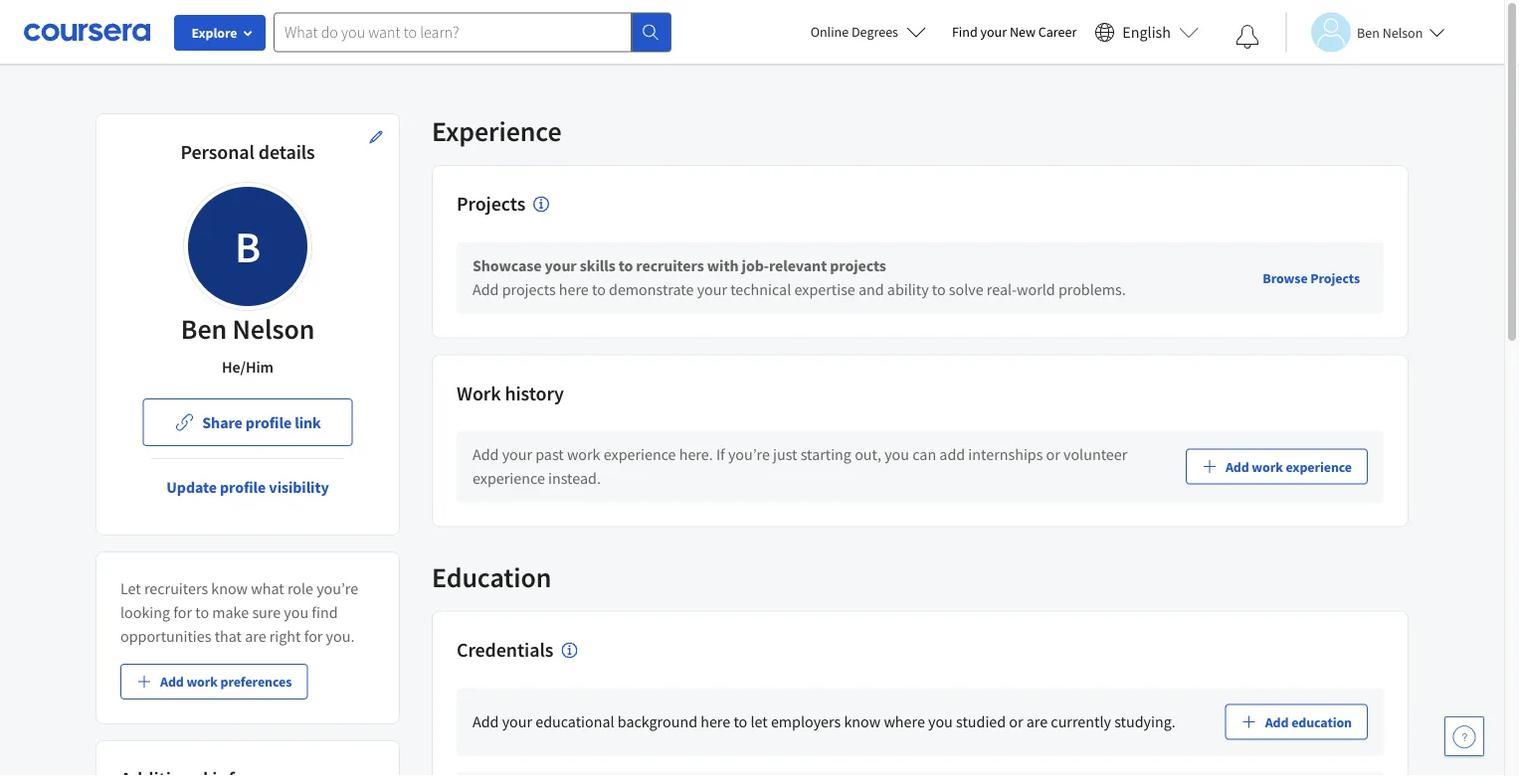 Task type: describe. For each thing, give the bounding box(es) containing it.
your for skills
[[545, 256, 577, 276]]

world
[[1017, 280, 1055, 300]]

to left solve
[[932, 280, 946, 300]]

here.
[[679, 445, 713, 465]]

find your new career
[[952, 23, 1077, 41]]

online degrees
[[810, 23, 898, 41]]

your for new
[[980, 23, 1007, 41]]

can
[[912, 445, 936, 465]]

details
[[258, 140, 315, 165]]

explore
[[191, 24, 237, 42]]

b button
[[183, 182, 312, 311]]

ben nelson inside popup button
[[1357, 23, 1423, 41]]

add work experience
[[1225, 458, 1352, 476]]

your for past
[[502, 445, 532, 465]]

browse
[[1263, 269, 1308, 287]]

role
[[287, 579, 313, 599]]

here inside showcase your skills to recruiters with job-relevant projects add projects here to demonstrate your technical expertise and ability to solve real-world problems.
[[559, 280, 589, 300]]

add for experience
[[1225, 458, 1249, 476]]

your down with
[[697, 280, 727, 300]]

add education button
[[1225, 705, 1368, 741]]

update profile visibility
[[166, 478, 329, 497]]

link
[[295, 413, 321, 433]]

ben nelson button
[[1285, 12, 1445, 52]]

ben inside popup button
[[1357, 23, 1380, 41]]

to down skills
[[592, 280, 606, 300]]

past
[[535, 445, 564, 465]]

1 vertical spatial projects
[[502, 280, 556, 300]]

problems.
[[1058, 280, 1126, 300]]

profile for share
[[246, 413, 292, 433]]

work for add work preferences
[[186, 673, 218, 691]]

know inside let recruiters know what role you're looking for to make sure you find opportunities that are right for you.
[[211, 579, 248, 599]]

or inside the add your past work experience here. if you're just starting out, you can add internships or volunteer experience instead.
[[1046, 445, 1060, 465]]

update profile visibility button
[[151, 464, 345, 511]]

work inside the add your past work experience here. if you're just starting out, you can add internships or volunteer experience instead.
[[567, 445, 600, 465]]

career
[[1038, 23, 1077, 41]]

right
[[269, 627, 301, 647]]

education
[[1291, 714, 1352, 732]]

add for past
[[473, 445, 499, 465]]

explore button
[[174, 15, 266, 51]]

personal details
[[180, 140, 315, 165]]

share
[[202, 413, 242, 433]]

where
[[884, 713, 925, 733]]

add work preferences button
[[120, 665, 308, 700]]

currently
[[1051, 713, 1111, 733]]

skills
[[580, 256, 615, 276]]

internships
[[968, 445, 1043, 465]]

just
[[773, 445, 797, 465]]

coursera image
[[24, 16, 150, 48]]

0 horizontal spatial or
[[1009, 713, 1023, 733]]

and
[[858, 280, 884, 300]]

real-
[[987, 280, 1017, 300]]

1 vertical spatial are
[[1026, 713, 1048, 733]]

preferences
[[220, 673, 292, 691]]

recruiters inside let recruiters know what role you're looking for to make sure you find opportunities that are right for you.
[[144, 579, 208, 599]]

sure
[[252, 603, 281, 623]]

experience
[[432, 114, 562, 149]]

0 horizontal spatial experience
[[473, 469, 545, 489]]

you.
[[326, 627, 355, 647]]

work history
[[457, 381, 564, 406]]

to left "let"
[[734, 713, 747, 733]]

studied
[[956, 713, 1006, 733]]

to right skills
[[619, 256, 633, 276]]

find
[[312, 603, 338, 623]]

let recruiters know what role you're looking for to make sure you find opportunities that are right for you.
[[120, 579, 358, 647]]

add
[[939, 445, 965, 465]]

you're inside the add your past work experience here. if you're just starting out, you can add internships or volunteer experience instead.
[[728, 445, 770, 465]]

personal
[[180, 140, 254, 165]]

you're inside let recruiters know what role you're looking for to make sure you find opportunities that are right for you.
[[317, 579, 358, 599]]

add for preferences
[[160, 673, 184, 691]]

that
[[215, 627, 242, 647]]

english
[[1122, 22, 1171, 42]]

recruiters inside showcase your skills to recruiters with job-relevant projects add projects here to demonstrate your technical expertise and ability to solve real-world problems.
[[636, 256, 704, 276]]

if
[[716, 445, 725, 465]]

instead.
[[548, 469, 601, 489]]

add your past work experience here. if you're just starting out, you can add internships or volunteer experience instead.
[[473, 445, 1127, 489]]

find your new career link
[[942, 20, 1087, 45]]



Task type: locate. For each thing, give the bounding box(es) containing it.
browse projects
[[1263, 269, 1360, 287]]

add work preferences
[[160, 673, 292, 691]]

projects
[[457, 191, 525, 216], [1310, 269, 1360, 287]]

add work experience button
[[1186, 449, 1368, 485]]

0 horizontal spatial projects
[[502, 280, 556, 300]]

with
[[707, 256, 739, 276]]

are inside let recruiters know what role you're looking for to make sure you find opportunities that are right for you.
[[245, 627, 266, 647]]

projects inside button
[[1310, 269, 1360, 287]]

degrees
[[852, 23, 898, 41]]

or right studied
[[1009, 713, 1023, 733]]

nelson inside popup button
[[1382, 23, 1423, 41]]

recruiters up demonstrate
[[636, 256, 704, 276]]

None search field
[[274, 12, 671, 52]]

starting
[[801, 445, 851, 465]]

your
[[980, 23, 1007, 41], [545, 256, 577, 276], [697, 280, 727, 300], [502, 445, 532, 465], [502, 713, 532, 733]]

work
[[457, 381, 501, 406]]

0 horizontal spatial you
[[284, 603, 308, 623]]

job-
[[742, 256, 769, 276]]

know left where
[[844, 713, 881, 733]]

1 horizontal spatial you
[[885, 445, 909, 465]]

1 vertical spatial know
[[844, 713, 881, 733]]

ben nelson
[[1357, 23, 1423, 41], [181, 312, 315, 347]]

add inside showcase your skills to recruiters with job-relevant projects add projects here to demonstrate your technical expertise and ability to solve real-world problems.
[[473, 280, 499, 300]]

0 horizontal spatial recruiters
[[144, 579, 208, 599]]

add inside the add your past work experience here. if you're just starting out, you can add internships or volunteer experience instead.
[[473, 445, 499, 465]]

1 vertical spatial profile
[[220, 478, 266, 497]]

history
[[505, 381, 564, 406]]

recruiters
[[636, 256, 704, 276], [144, 579, 208, 599]]

projects
[[830, 256, 886, 276], [502, 280, 556, 300]]

1 vertical spatial for
[[304, 627, 323, 647]]

are down sure
[[245, 627, 266, 647]]

1 horizontal spatial work
[[567, 445, 600, 465]]

2 horizontal spatial you
[[928, 713, 953, 733]]

education
[[432, 560, 552, 595]]

projects left information about the projects section icon
[[457, 191, 525, 216]]

2 horizontal spatial work
[[1252, 458, 1283, 476]]

work for add work experience
[[1252, 458, 1283, 476]]

add for educational
[[473, 713, 499, 733]]

1 vertical spatial or
[[1009, 713, 1023, 733]]

showcase your skills to recruiters with job-relevant projects add projects here to demonstrate your technical expertise and ability to solve real-world problems.
[[473, 256, 1126, 300]]

1 vertical spatial here
[[701, 713, 730, 733]]

0 vertical spatial are
[[245, 627, 266, 647]]

0 vertical spatial for
[[173, 603, 192, 623]]

0 vertical spatial ben nelson
[[1357, 23, 1423, 41]]

you left can
[[885, 445, 909, 465]]

for up opportunities
[[173, 603, 192, 623]]

profile left link
[[246, 413, 292, 433]]

1 horizontal spatial recruiters
[[636, 256, 704, 276]]

you're right if
[[728, 445, 770, 465]]

0 horizontal spatial projects
[[457, 191, 525, 216]]

0 vertical spatial ben
[[1357, 23, 1380, 41]]

here down skills
[[559, 280, 589, 300]]

0 horizontal spatial nelson
[[232, 312, 315, 347]]

let
[[120, 579, 141, 599]]

add
[[473, 280, 499, 300], [473, 445, 499, 465], [1225, 458, 1249, 476], [160, 673, 184, 691], [473, 713, 499, 733], [1265, 714, 1289, 732]]

1 horizontal spatial are
[[1026, 713, 1048, 733]]

browse projects button
[[1255, 260, 1368, 296]]

0 vertical spatial projects
[[830, 256, 886, 276]]

0 horizontal spatial you're
[[317, 579, 358, 599]]

credentials
[[457, 638, 553, 663]]

new
[[1010, 23, 1036, 41]]

for
[[173, 603, 192, 623], [304, 627, 323, 647]]

expertise
[[794, 280, 855, 300]]

2 vertical spatial you
[[928, 713, 953, 733]]

1 horizontal spatial for
[[304, 627, 323, 647]]

help center image
[[1452, 725, 1476, 749]]

projects up and
[[830, 256, 886, 276]]

1 vertical spatial ben nelson
[[181, 312, 315, 347]]

0 vertical spatial or
[[1046, 445, 1060, 465]]

ben
[[1357, 23, 1380, 41], [181, 312, 227, 347]]

1 horizontal spatial you're
[[728, 445, 770, 465]]

add education
[[1265, 714, 1352, 732]]

online
[[810, 23, 849, 41]]

to inside let recruiters know what role you're looking for to make sure you find opportunities that are right for you.
[[195, 603, 209, 623]]

you
[[885, 445, 909, 465], [284, 603, 308, 623], [928, 713, 953, 733]]

your left past at the left
[[502, 445, 532, 465]]

1 vertical spatial recruiters
[[144, 579, 208, 599]]

projects right browse
[[1310, 269, 1360, 287]]

visibility
[[269, 478, 329, 497]]

0 horizontal spatial here
[[559, 280, 589, 300]]

you for sure
[[284, 603, 308, 623]]

1 horizontal spatial know
[[844, 713, 881, 733]]

or
[[1046, 445, 1060, 465], [1009, 713, 1023, 733]]

let
[[751, 713, 768, 733]]

show notifications image
[[1236, 25, 1259, 49]]

here
[[559, 280, 589, 300], [701, 713, 730, 733]]

0 horizontal spatial ben nelson
[[181, 312, 315, 347]]

profile right update
[[220, 478, 266, 497]]

0 vertical spatial you
[[885, 445, 909, 465]]

add your educational background here to let employers know where you studied or are currently studying.
[[473, 713, 1176, 733]]

online degrees button
[[794, 10, 942, 54]]

share profile link button
[[143, 399, 353, 447]]

1 horizontal spatial here
[[701, 713, 730, 733]]

information about credentials section image
[[561, 643, 577, 659]]

to
[[619, 256, 633, 276], [592, 280, 606, 300], [932, 280, 946, 300], [195, 603, 209, 623], [734, 713, 747, 733]]

0 vertical spatial you're
[[728, 445, 770, 465]]

educational
[[535, 713, 614, 733]]

volunteer
[[1063, 445, 1127, 465]]

opportunities
[[120, 627, 211, 647]]

0 horizontal spatial know
[[211, 579, 248, 599]]

share profile link
[[202, 413, 321, 433]]

1 horizontal spatial projects
[[1310, 269, 1360, 287]]

0 vertical spatial profile
[[246, 413, 292, 433]]

recruiters up looking
[[144, 579, 208, 599]]

work
[[567, 445, 600, 465], [1252, 458, 1283, 476], [186, 673, 218, 691]]

english button
[[1087, 0, 1207, 65]]

your left educational on the left bottom of the page
[[502, 713, 532, 733]]

0 vertical spatial here
[[559, 280, 589, 300]]

you're up find
[[317, 579, 358, 599]]

profile for update
[[220, 478, 266, 497]]

0 vertical spatial recruiters
[[636, 256, 704, 276]]

0 vertical spatial nelson
[[1382, 23, 1423, 41]]

1 horizontal spatial or
[[1046, 445, 1060, 465]]

0 horizontal spatial are
[[245, 627, 266, 647]]

ability
[[887, 280, 929, 300]]

your right 'find'
[[980, 23, 1007, 41]]

information about the projects section image
[[533, 197, 549, 213]]

0 horizontal spatial for
[[173, 603, 192, 623]]

demonstrate
[[609, 280, 694, 300]]

1 vertical spatial nelson
[[232, 312, 315, 347]]

know
[[211, 579, 248, 599], [844, 713, 881, 733]]

or left volunteer
[[1046, 445, 1060, 465]]

profile
[[246, 413, 292, 433], [220, 478, 266, 497]]

0 horizontal spatial work
[[186, 673, 218, 691]]

here left "let"
[[701, 713, 730, 733]]

solve
[[949, 280, 984, 300]]

are left currently
[[1026, 713, 1048, 733]]

your inside the add your past work experience here. if you're just starting out, you can add internships or volunteer experience instead.
[[502, 445, 532, 465]]

are
[[245, 627, 266, 647], [1026, 713, 1048, 733]]

out,
[[855, 445, 881, 465]]

what
[[251, 579, 284, 599]]

find
[[952, 23, 978, 41]]

b
[[235, 219, 261, 274]]

0 horizontal spatial ben
[[181, 312, 227, 347]]

employers
[[771, 713, 841, 733]]

update
[[166, 478, 217, 497]]

1 vertical spatial projects
[[1310, 269, 1360, 287]]

make
[[212, 603, 249, 623]]

looking
[[120, 603, 170, 623]]

know up make
[[211, 579, 248, 599]]

background
[[618, 713, 697, 733]]

you inside let recruiters know what role you're looking for to make sure you find opportunities that are right for you.
[[284, 603, 308, 623]]

1 horizontal spatial projects
[[830, 256, 886, 276]]

to left make
[[195, 603, 209, 623]]

showcase
[[473, 256, 542, 276]]

for down find
[[304, 627, 323, 647]]

you for out,
[[885, 445, 909, 465]]

2 horizontal spatial experience
[[1286, 458, 1352, 476]]

technical
[[730, 280, 791, 300]]

0 vertical spatial projects
[[457, 191, 525, 216]]

you down the role
[[284, 603, 308, 623]]

you right where
[[928, 713, 953, 733]]

you inside the add your past work experience here. if you're just starting out, you can add internships or volunteer experience instead.
[[885, 445, 909, 465]]

1 vertical spatial ben
[[181, 312, 227, 347]]

projects down showcase
[[502, 280, 556, 300]]

1 horizontal spatial nelson
[[1382, 23, 1423, 41]]

1 vertical spatial you
[[284, 603, 308, 623]]

experience inside 'add work experience' button
[[1286, 458, 1352, 476]]

0 vertical spatial know
[[211, 579, 248, 599]]

your for educational
[[502, 713, 532, 733]]

1 horizontal spatial experience
[[604, 445, 676, 465]]

relevant
[[769, 256, 827, 276]]

studying.
[[1114, 713, 1176, 733]]

he/him
[[222, 357, 274, 377]]

1 horizontal spatial ben nelson
[[1357, 23, 1423, 41]]

What do you want to learn? text field
[[274, 12, 632, 52]]

edit image
[[368, 129, 384, 145]]

1 vertical spatial you're
[[317, 579, 358, 599]]

1 horizontal spatial ben
[[1357, 23, 1380, 41]]

your left skills
[[545, 256, 577, 276]]



Task type: vqa. For each thing, say whether or not it's contained in the screenshot.
Career
yes



